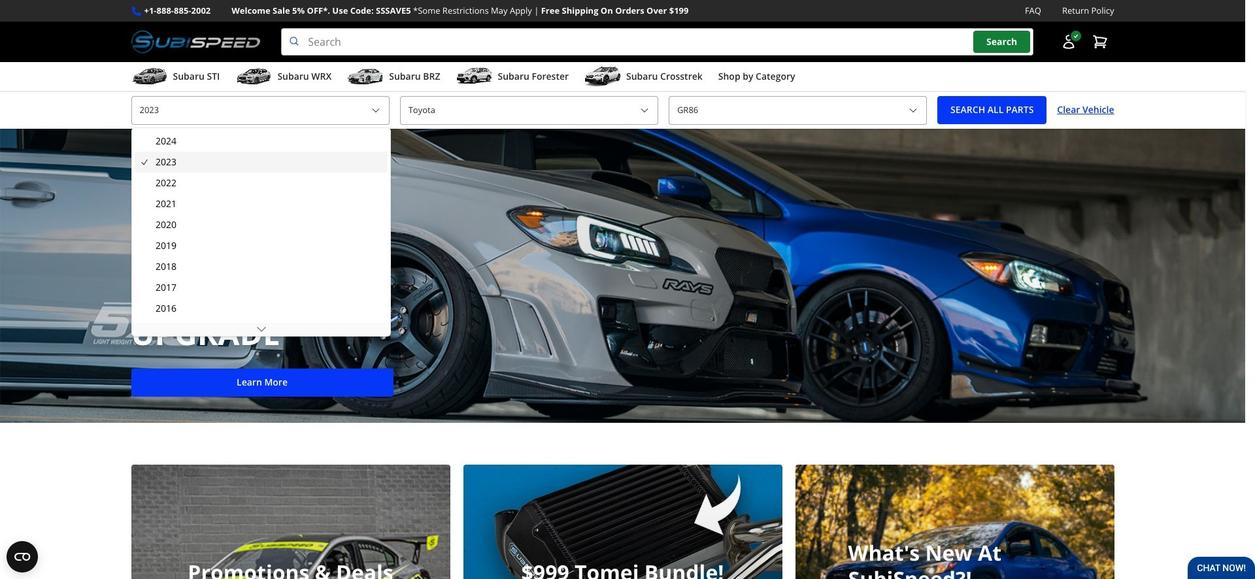 Task type: locate. For each thing, give the bounding box(es) containing it.
group
[[135, 131, 388, 579]]

1 vertical spatial option
[[135, 319, 388, 340]]

0 vertical spatial option
[[135, 152, 388, 173]]

option
[[135, 152, 388, 173], [135, 319, 388, 340]]

list box
[[131, 128, 391, 579]]

1 option from the top
[[135, 152, 388, 173]]



Task type: vqa. For each thing, say whether or not it's contained in the screenshot.
Option to the top
yes



Task type: describe. For each thing, give the bounding box(es) containing it.
search input field
[[281, 28, 1033, 56]]

open widget image
[[7, 541, 38, 573]]

2 option from the top
[[135, 319, 388, 340]]



